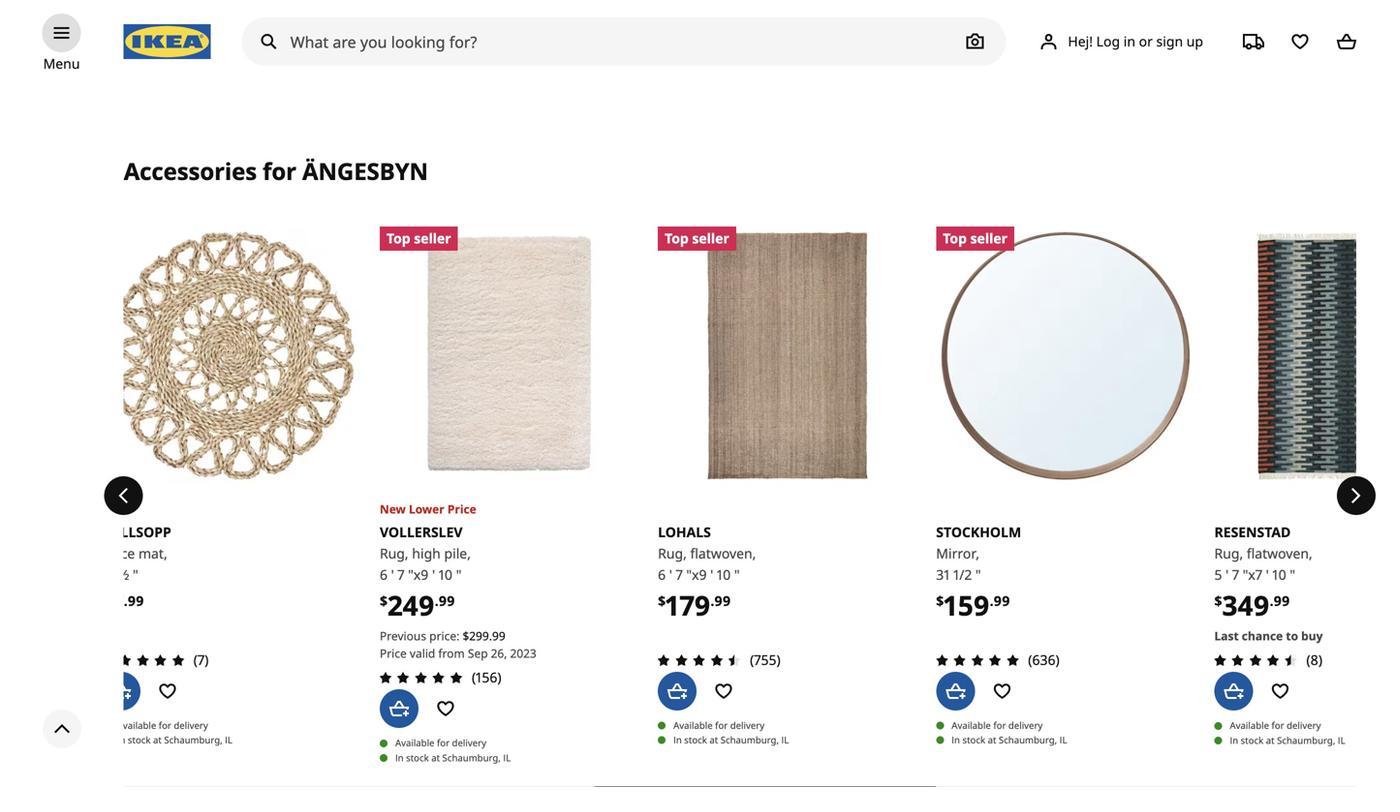 Task type: describe. For each thing, give the bounding box(es) containing it.
5
[[1214, 566, 1222, 584]]

or
[[1139, 32, 1153, 51]]

lohals rug, flatwoven, natural, 6 ' 7 "x9 ' 10 " image
[[658, 227, 917, 486]]

1 top seller from the left
[[387, 229, 451, 248]]

in stock at schaumburg, il for 249
[[395, 752, 511, 765]]

review: 4.8 out of 5 stars. total reviews: 156 image
[[374, 667, 468, 690]]

gallsopp place mat, 14 ½ " . 99
[[101, 523, 171, 610]]

rug, inside new lower price vollerslev rug, high pile, 6 ' 7 "x9 ' 10 " $ 249 . 99
[[380, 545, 409, 563]]

il for 249
[[503, 752, 511, 765]]

last
[[1214, 628, 1239, 644]]

delivery for 159
[[1008, 719, 1043, 732]]

a living room featuring a sofa with a white backsälen sofa cover, a pouf in front of it and a lit lamp beside it. image
[[881, 0, 1245, 16]]

price inside new lower price vollerslev rug, high pile, 6 ' 7 "x9 ' 10 " $ 249 . 99
[[447, 502, 476, 518]]

mat,
[[138, 545, 167, 563]]

chance
[[1242, 628, 1283, 644]]

review: 4.8 out of 5 stars. total reviews: 636 image
[[930, 649, 1024, 672]]

top seller for "x9
[[665, 229, 729, 248]]

stockholm
[[936, 523, 1021, 542]]

$ inside lohals rug, flatwoven, 6 ' 7 "x9 ' 10 " $ 179 . 99
[[658, 592, 666, 610]]

top seller for 159
[[943, 229, 1008, 248]]

schaumburg, for 249
[[442, 752, 501, 765]]

schaumburg, for 159
[[999, 734, 1057, 747]]

expect
[[1102, 34, 1144, 53]]

1 ' from the left
[[391, 566, 394, 584]]

1 seller from the left
[[414, 229, 451, 248]]

schaumburg, for 349
[[1277, 734, 1335, 747]]

. inside gallsopp place mat, 14 ½ " . 99
[[124, 592, 128, 610]]

lohals
[[658, 523, 711, 542]]

place
[[101, 545, 135, 563]]

il for 179
[[781, 734, 789, 747]]

in for 349
[[1230, 734, 1238, 747]]

available for delivery in stock at schaumburg, il
[[117, 719, 232, 747]]

. inside lohals rug, flatwoven, 6 ' 7 "x9 ' 10 " $ 179 . 99
[[711, 592, 714, 610]]

for for 349
[[1272, 720, 1284, 733]]

for for 159
[[993, 719, 1006, 732]]

99 inside lohals rug, flatwoven, 6 ' 7 "x9 ' 10 " $ 179 . 99
[[714, 592, 731, 610]]

. inside the previous price: $ 299 . 99 price valid from sep 26, 2023
[[489, 628, 492, 644]]

" inside new lower price vollerslev rug, high pile, 6 ' 7 "x9 ' 10 " $ 249 . 99
[[456, 566, 462, 584]]

26,
[[491, 646, 507, 662]]

resenstad
[[1214, 523, 1291, 542]]

accessories for ängesbyn
[[124, 155, 428, 187]]

for left ängesbyn
[[263, 155, 296, 187]]

resenstad rug, flatwoven, 5 ' 7 "x7 ' 10 " $ 349 . 99
[[1214, 523, 1313, 624]]

6 ' from the left
[[1266, 566, 1269, 584]]

seller for 159
[[970, 229, 1008, 248]]

review: 5 out of 5 stars. total reviews: 7 image
[[101, 649, 190, 672]]

flatwoven, for 349
[[1247, 545, 1313, 563]]

gallsopp place mat, natural/sedge handmade, 14 ½ " image
[[101, 227, 360, 486]]

. inside 'stockholm mirror, 31 1/2 " $ 159 . 99'
[[990, 592, 994, 610]]

available for 159
[[952, 719, 991, 732]]

resenstad rug, flatwoven, handmade multicolor, 5 ' 7 "x7 ' 10 " image
[[1214, 227, 1395, 486]]

7 for 349
[[1232, 566, 1239, 584]]

in inside available for delivery in stock at schaumburg, il
[[117, 734, 125, 747]]

available for 179
[[673, 719, 713, 732]]

99 inside 'stockholm mirror, 31 1/2 " $ 159 . 99'
[[994, 592, 1010, 610]]

stockholm mirror, walnut veneer, 31 1/2 " image
[[936, 227, 1195, 486]]

valid
[[410, 646, 435, 662]]

stock for 249
[[406, 752, 429, 765]]

available for 249
[[395, 737, 434, 750]]

179
[[666, 587, 711, 624]]

" inside 'stockholm mirror, 31 1/2 " $ 159 . 99'
[[976, 566, 981, 584]]

what
[[1048, 34, 1082, 53]]

schaumburg, inside available for delivery in stock at schaumburg, il
[[164, 734, 223, 747]]

31
[[936, 566, 950, 584]]

il for 159
[[1060, 734, 1067, 747]]

delivery for 349
[[1287, 720, 1321, 733]]

gallsopp
[[101, 523, 171, 542]]

4 ' from the left
[[710, 566, 713, 584]]

lower
[[409, 502, 444, 518]]

"x9 inside lohals rug, flatwoven, 6 ' 7 "x9 ' 10 " $ 179 . 99
[[686, 566, 707, 584]]

(8)
[[1306, 651, 1323, 670]]

menu
[[43, 54, 80, 73]]

" inside lohals rug, flatwoven, 6 ' 7 "x9 ' 10 " $ 179 . 99
[[734, 566, 740, 584]]

delivery inside available for delivery in stock at schaumburg, il
[[174, 719, 208, 732]]

top for 179
[[665, 229, 689, 248]]

at inside available for delivery in stock at schaumburg, il
[[153, 734, 162, 747]]

7 for 179
[[676, 566, 683, 584]]

349
[[1222, 587, 1270, 624]]

299
[[469, 628, 489, 644]]

lohals rug, flatwoven, 6 ' 7 "x9 ' 10 " $ 179 . 99
[[658, 523, 756, 624]]

1/2
[[953, 566, 972, 584]]

available for delivery for 159
[[952, 719, 1043, 732]]

from
[[438, 646, 465, 662]]

1 scrollbar from the top
[[124, 40, 939, 69]]

what to expect
[[1048, 34, 1144, 53]]

available for delivery for 349
[[1230, 720, 1321, 733]]

a modern living room that features a side table, a pendant lamp, cushion covers, a pouf, and a 1-seat section. image
[[124, 0, 487, 16]]

schaumburg, for 179
[[721, 734, 779, 747]]

5 ' from the left
[[1226, 566, 1229, 584]]

(755)
[[750, 651, 781, 669]]

sign
[[1156, 32, 1183, 51]]

top seller link for "x9
[[658, 227, 917, 486]]

99 inside new lower price vollerslev rug, high pile, 6 ' 7 "x9 ' 10 " $ 249 . 99
[[439, 592, 455, 610]]

" inside gallsopp place mat, 14 ½ " . 99
[[133, 566, 138, 584]]

Search by product text field
[[242, 17, 1006, 66]]

rug, for 349
[[1214, 545, 1243, 563]]



Task type: vqa. For each thing, say whether or not it's contained in the screenshot.
second 'top' from left
yes



Task type: locate. For each thing, give the bounding box(es) containing it.
. inside resenstad rug, flatwoven, 5 ' 7 "x7 ' 10 " $ 349 . 99
[[1270, 592, 1274, 610]]

99 right "179"
[[714, 592, 731, 610]]

3 top seller link from the left
[[936, 227, 1195, 486]]

in for 249
[[395, 752, 404, 765]]

3 7 from the left
[[1232, 566, 1239, 584]]

for for 249
[[437, 737, 450, 750]]

0 vertical spatial scrollbar
[[124, 40, 939, 69]]

2 top seller link from the left
[[658, 227, 917, 486]]

rug, for 179
[[658, 545, 687, 563]]

1 vertical spatial scrollbar
[[124, 773, 1356, 788]]

stock inside available for delivery in stock at schaumburg, il
[[128, 734, 151, 747]]

$ down '31'
[[936, 592, 944, 610]]

5 " from the left
[[1290, 566, 1295, 584]]

high
[[412, 545, 441, 563]]

$ inside 'stockholm mirror, 31 1/2 " $ 159 . 99'
[[936, 592, 944, 610]]

3 ' from the left
[[669, 566, 672, 584]]

for down "review: 4.7 out of 5 stars. total reviews: 755" image
[[715, 719, 728, 732]]

"x9 down high on the left of page
[[408, 566, 429, 584]]

0 horizontal spatial 7
[[398, 566, 405, 584]]

" right "x7
[[1290, 566, 1295, 584]]

available for delivery
[[673, 719, 765, 732], [952, 719, 1043, 732], [1230, 720, 1321, 733], [395, 737, 486, 750]]

1 horizontal spatial top seller
[[665, 229, 729, 248]]

0 horizontal spatial top seller link
[[380, 227, 639, 486]]

price down previous
[[380, 646, 407, 662]]

10 inside new lower price vollerslev rug, high pile, 6 ' 7 "x9 ' 10 " $ 249 . 99
[[439, 566, 453, 584]]

stock for 159
[[962, 734, 985, 747]]

0 horizontal spatial flatwoven,
[[690, 545, 756, 563]]

seller
[[414, 229, 451, 248], [692, 229, 729, 248], [970, 229, 1008, 248]]

to
[[1085, 34, 1099, 53], [1286, 628, 1298, 644]]

$ up previous
[[380, 592, 387, 610]]

vollerslev
[[380, 523, 463, 542]]

0 horizontal spatial top seller
[[387, 229, 451, 248]]

flatwoven, down lohals
[[690, 545, 756, 563]]

buy
[[1301, 628, 1323, 644]]

1 "x9 from the left
[[408, 566, 429, 584]]

(156)
[[472, 669, 501, 687]]

2 " from the left
[[456, 566, 462, 584]]

" down pile,
[[456, 566, 462, 584]]

in for 159
[[952, 734, 960, 747]]

at for 159
[[988, 734, 996, 747]]

1 horizontal spatial top
[[665, 229, 689, 248]]

" inside resenstad rug, flatwoven, 5 ' 7 "x7 ' 10 " $ 349 . 99
[[1290, 566, 1295, 584]]

2 top seller from the left
[[665, 229, 729, 248]]

99 inside resenstad rug, flatwoven, 5 ' 7 "x7 ' 10 " $ 349 . 99
[[1274, 592, 1290, 610]]

99 up the 26,
[[492, 628, 505, 644]]

sep
[[468, 646, 488, 662]]

mirror,
[[936, 545, 980, 563]]

2 horizontal spatial seller
[[970, 229, 1008, 248]]

3 top from the left
[[943, 229, 967, 248]]

available
[[117, 719, 156, 732], [673, 719, 713, 732], [952, 719, 991, 732], [1230, 720, 1269, 733], [395, 737, 434, 750]]

to right what on the top of page
[[1085, 34, 1099, 53]]

flatwoven, down resenstad
[[1247, 545, 1313, 563]]

ikea logotype, go to start page image
[[124, 24, 211, 59]]

in stock at schaumburg, il for 179
[[673, 734, 789, 747]]

1 7 from the left
[[398, 566, 405, 584]]

rug, inside resenstad rug, flatwoven, 5 ' 7 "x7 ' 10 " $ 349 . 99
[[1214, 545, 1243, 563]]

2 7 from the left
[[676, 566, 683, 584]]

$ up sep
[[463, 628, 469, 644]]

top for 159
[[943, 229, 967, 248]]

99 inside the previous price: $ 299 . 99 price valid from sep 26, 2023
[[492, 628, 505, 644]]

in down "review: 4.7 out of 5 stars. total reviews: 755" image
[[673, 734, 682, 747]]

up
[[1187, 32, 1203, 51]]

10 up "review: 4.7 out of 5 stars. total reviews: 755" image
[[717, 566, 731, 584]]

2 horizontal spatial 10
[[1272, 566, 1286, 584]]

new
[[380, 502, 406, 518]]

1 top seller link from the left
[[380, 227, 639, 486]]

available for delivery for 179
[[673, 719, 765, 732]]

0 vertical spatial price
[[447, 502, 476, 518]]

last chance to buy
[[1214, 628, 1323, 644]]

delivery down (636)
[[1008, 719, 1043, 732]]

$ inside resenstad rug, flatwoven, 5 ' 7 "x7 ' 10 " $ 349 . 99
[[1214, 592, 1222, 610]]

0 horizontal spatial to
[[1085, 34, 1099, 53]]

at down "review: 4.7 out of 5 stars. total reviews: 755" image
[[710, 734, 718, 747]]

log
[[1096, 32, 1120, 51]]

in stock at schaumburg, il down (8)
[[1230, 734, 1345, 747]]

stock down review: 4.4 out of 5 stars. total reviews: 8 image
[[1241, 734, 1264, 747]]

0 horizontal spatial 10
[[439, 566, 453, 584]]

stock down "review: 4.7 out of 5 stars. total reviews: 755" image
[[684, 734, 707, 747]]

0 horizontal spatial top
[[387, 229, 410, 248]]

10 right "x7
[[1272, 566, 1286, 584]]

available for delivery down review: 4.4 out of 5 stars. total reviews: 8 image
[[1230, 720, 1321, 733]]

1 vertical spatial price
[[380, 646, 407, 662]]

$
[[380, 592, 387, 610], [658, 592, 666, 610], [936, 592, 944, 610], [1214, 592, 1222, 610], [463, 628, 469, 644]]

for inside available for delivery in stock at schaumburg, il
[[159, 719, 171, 732]]

stock for 349
[[1241, 734, 1264, 747]]

vollerslev rug, high pile, white, 6 ' 7 "x9 ' 10 " image
[[380, 227, 639, 486]]

available for delivery down review: 4.8 out of 5 stars. total reviews: 156 image
[[395, 737, 486, 750]]

available down review: 5 out of 5 stars. total reviews: 7 image
[[117, 719, 156, 732]]

99
[[128, 592, 144, 610], [439, 592, 455, 610], [714, 592, 731, 610], [994, 592, 1010, 610], [1274, 592, 1290, 610], [492, 628, 505, 644]]

price
[[447, 502, 476, 518], [380, 646, 407, 662]]

delivery
[[174, 719, 208, 732], [730, 719, 765, 732], [1008, 719, 1043, 732], [1287, 720, 1321, 733], [452, 737, 486, 750]]

at
[[153, 734, 162, 747], [710, 734, 718, 747], [988, 734, 996, 747], [1266, 734, 1275, 747], [431, 752, 440, 765]]

previous
[[380, 628, 426, 644]]

2 "x9 from the left
[[686, 566, 707, 584]]

99 inside gallsopp place mat, 14 ½ " . 99
[[128, 592, 144, 610]]

2 scrollbar from the top
[[124, 773, 1356, 788]]

0 horizontal spatial "x9
[[408, 566, 429, 584]]

7
[[398, 566, 405, 584], [676, 566, 683, 584], [1232, 566, 1239, 584]]

" up "review: 4.7 out of 5 stars. total reviews: 755" image
[[734, 566, 740, 584]]

0 horizontal spatial price
[[380, 646, 407, 662]]

in down review: 4.8 out of 5 stars. total reviews: 156 image
[[395, 752, 404, 765]]

flatwoven, for 179
[[690, 545, 756, 563]]

flatwoven, inside resenstad rug, flatwoven, 5 ' 7 "x7 ' 10 " $ 349 . 99
[[1247, 545, 1313, 563]]

3 seller from the left
[[970, 229, 1008, 248]]

schaumburg, down (8)
[[1277, 734, 1335, 747]]

2 horizontal spatial top
[[943, 229, 967, 248]]

schaumburg, down (636)
[[999, 734, 1057, 747]]

stock down review: 4.8 out of 5 stars. total reviews: 636 image
[[962, 734, 985, 747]]

10 for 179
[[717, 566, 731, 584]]

1 10 from the left
[[439, 566, 453, 584]]

2 horizontal spatial top seller link
[[936, 227, 1195, 486]]

'
[[391, 566, 394, 584], [432, 566, 435, 584], [669, 566, 672, 584], [710, 566, 713, 584], [1226, 566, 1229, 584], [1266, 566, 1269, 584]]

99 right "159" on the bottom of the page
[[994, 592, 1010, 610]]

hej!
[[1068, 32, 1093, 51]]

accessories
[[124, 155, 257, 187]]

stock
[[128, 734, 151, 747], [684, 734, 707, 747], [962, 734, 985, 747], [1241, 734, 1264, 747], [406, 752, 429, 765]]

1 " from the left
[[133, 566, 138, 584]]

7 up 249
[[398, 566, 405, 584]]

in down review: 5 out of 5 stars. total reviews: 7 image
[[117, 734, 125, 747]]

for
[[263, 155, 296, 187], [159, 719, 171, 732], [715, 719, 728, 732], [993, 719, 1006, 732], [1272, 720, 1284, 733], [437, 737, 450, 750]]

rug, left high on the left of page
[[380, 545, 409, 563]]

top seller
[[387, 229, 451, 248], [665, 229, 729, 248], [943, 229, 1008, 248]]

at for 249
[[431, 752, 440, 765]]

2 flatwoven, from the left
[[1247, 545, 1313, 563]]

in stock at schaumburg, il down review: 4.8 out of 5 stars. total reviews: 636 image
[[952, 734, 1067, 747]]

for down review: 4.8 out of 5 stars. total reviews: 156 image
[[437, 737, 450, 750]]

review: 4.4 out of 5 stars. total reviews: 8 image
[[1209, 649, 1303, 673]]

"x9 inside new lower price vollerslev rug, high pile, 6 ' 7 "x9 ' 10 " $ 249 . 99
[[408, 566, 429, 584]]

rug,
[[380, 545, 409, 563], [658, 545, 687, 563], [1214, 545, 1243, 563]]

at for 349
[[1266, 734, 1275, 747]]

$ inside new lower price vollerslev rug, high pile, 6 ' 7 "x9 ' 10 " $ 249 . 99
[[380, 592, 387, 610]]

available for delivery down "review: 4.7 out of 5 stars. total reviews: 755" image
[[673, 719, 765, 732]]

"
[[133, 566, 138, 584], [456, 566, 462, 584], [734, 566, 740, 584], [976, 566, 981, 584], [1290, 566, 1295, 584]]

(7)
[[194, 651, 209, 669]]

2 horizontal spatial top seller
[[943, 229, 1008, 248]]

6
[[380, 566, 387, 584], [658, 566, 666, 584]]

10 inside lohals rug, flatwoven, 6 ' 7 "x9 ' 10 " $ 179 . 99
[[717, 566, 731, 584]]

1 horizontal spatial "x9
[[686, 566, 707, 584]]

price right lower
[[447, 502, 476, 518]]

$ inside the previous price: $ 299 . 99 price valid from sep 26, 2023
[[463, 628, 469, 644]]

99 down ½
[[128, 592, 144, 610]]

1 rug, from the left
[[380, 545, 409, 563]]

2 top from the left
[[665, 229, 689, 248]]

to left buy at the bottom right
[[1286, 628, 1298, 644]]

1 horizontal spatial price
[[447, 502, 476, 518]]

stock down review: 4.8 out of 5 stars. total reviews: 156 image
[[406, 752, 429, 765]]

"x7
[[1243, 566, 1262, 584]]

None search field
[[242, 17, 1006, 66]]

hej! log in or sign up
[[1068, 32, 1203, 51]]

1 horizontal spatial rug,
[[658, 545, 687, 563]]

il for 349
[[1338, 734, 1345, 747]]

in stock at schaumburg, il for 159
[[952, 734, 1067, 747]]

stockholm mirror, 31 1/2 " $ 159 . 99
[[936, 523, 1021, 624]]

2023
[[510, 646, 537, 662]]

schaumburg, down (156)
[[442, 752, 501, 765]]

for for 179
[[715, 719, 728, 732]]

in for 179
[[673, 734, 682, 747]]

$ down 5
[[1214, 592, 1222, 610]]

10 for 349
[[1272, 566, 1286, 584]]

159
[[944, 587, 990, 624]]

top
[[387, 229, 410, 248], [665, 229, 689, 248], [943, 229, 967, 248]]

1 flatwoven, from the left
[[690, 545, 756, 563]]

flatwoven,
[[690, 545, 756, 563], [1247, 545, 1313, 563]]

2 rug, from the left
[[658, 545, 687, 563]]

2 horizontal spatial rug,
[[1214, 545, 1243, 563]]

4 " from the left
[[976, 566, 981, 584]]

ängesbyn
[[302, 155, 428, 187]]

in stock at schaumburg, il down "review: 4.7 out of 5 stars. total reviews: 755" image
[[673, 734, 789, 747]]

7 inside new lower price vollerslev rug, high pile, 6 ' 7 "x9 ' 10 " $ 249 . 99
[[398, 566, 405, 584]]

available for delivery for 249
[[395, 737, 486, 750]]

flatwoven, inside lohals rug, flatwoven, 6 ' 7 "x9 ' 10 " $ 179 . 99
[[690, 545, 756, 563]]

1 horizontal spatial flatwoven,
[[1247, 545, 1313, 563]]

3 " from the left
[[734, 566, 740, 584]]

.
[[124, 592, 128, 610], [435, 592, 439, 610], [711, 592, 714, 610], [990, 592, 994, 610], [1270, 592, 1274, 610], [489, 628, 492, 644]]

in down review: 4.4 out of 5 stars. total reviews: 8 image
[[1230, 734, 1238, 747]]

7 inside lohals rug, flatwoven, 6 ' 7 "x9 ' 10 " $ 179 . 99
[[676, 566, 683, 584]]

delivery down (8)
[[1287, 720, 1321, 733]]

1 horizontal spatial seller
[[692, 229, 729, 248]]

rug, inside lohals rug, flatwoven, 6 ' 7 "x9 ' 10 " $ 179 . 99
[[658, 545, 687, 563]]

pile,
[[444, 545, 471, 563]]

menu button
[[43, 53, 80, 75]]

0 horizontal spatial seller
[[414, 229, 451, 248]]

available down "review: 4.7 out of 5 stars. total reviews: 755" image
[[673, 719, 713, 732]]

at for 179
[[710, 734, 718, 747]]

top seller link
[[380, 227, 639, 486], [658, 227, 917, 486], [936, 227, 1195, 486]]

2 6 from the left
[[658, 566, 666, 584]]

10 down pile,
[[439, 566, 453, 584]]

in
[[1124, 32, 1135, 51]]

99 up price:
[[439, 592, 455, 610]]

available down review: 4.4 out of 5 stars. total reviews: 8 image
[[1230, 720, 1269, 733]]

available for 349
[[1230, 720, 1269, 733]]

10 inside resenstad rug, flatwoven, 5 ' 7 "x7 ' 10 " $ 349 . 99
[[1272, 566, 1286, 584]]

in down review: 4.8 out of 5 stars. total reviews: 636 image
[[952, 734, 960, 747]]

available down review: 4.8 out of 5 stars. total reviews: 156 image
[[395, 737, 434, 750]]

at down review: 4.4 out of 5 stars. total reviews: 8 image
[[1266, 734, 1275, 747]]

in stock at schaumburg, il
[[673, 734, 789, 747], [952, 734, 1067, 747], [1230, 734, 1345, 747], [395, 752, 511, 765]]

249
[[387, 587, 435, 624]]

7 inside resenstad rug, flatwoven, 5 ' 7 "x7 ' 10 " $ 349 . 99
[[1232, 566, 1239, 584]]

at down review: 5 out of 5 stars. total reviews: 7 image
[[153, 734, 162, 747]]

0 vertical spatial to
[[1085, 34, 1099, 53]]

for down review: 4.8 out of 5 stars. total reviews: 636 image
[[993, 719, 1006, 732]]

price inside the previous price: $ 299 . 99 price valid from sep 26, 2023
[[380, 646, 407, 662]]

review: 4.7 out of 5 stars. total reviews: 755 image
[[652, 649, 746, 672]]

1 horizontal spatial 6
[[658, 566, 666, 584]]

to inside button
[[1085, 34, 1099, 53]]

rug, down lohals
[[658, 545, 687, 563]]

in stock at schaumburg, il down review: 4.8 out of 5 stars. total reviews: 156 image
[[395, 752, 511, 765]]

delivery down the (7) on the bottom left of page
[[174, 719, 208, 732]]

1 horizontal spatial top seller link
[[658, 227, 917, 486]]

1 horizontal spatial 7
[[676, 566, 683, 584]]

0 horizontal spatial rug,
[[380, 545, 409, 563]]

" right ½
[[133, 566, 138, 584]]

1 vertical spatial to
[[1286, 628, 1298, 644]]

(636)
[[1028, 651, 1060, 669]]

" right 1/2 at right
[[976, 566, 981, 584]]

2 10 from the left
[[717, 566, 731, 584]]

delivery for 249
[[452, 737, 486, 750]]

il
[[225, 734, 232, 747], [781, 734, 789, 747], [1060, 734, 1067, 747], [1338, 734, 1345, 747], [503, 752, 511, 765]]

6 inside lohals rug, flatwoven, 6 ' 7 "x9 ' 10 " $ 179 . 99
[[658, 566, 666, 584]]

hej! log in or sign up link
[[1014, 22, 1227, 61]]

rug, up 5
[[1214, 545, 1243, 563]]

"x9 up "179"
[[686, 566, 707, 584]]

3 10 from the left
[[1272, 566, 1286, 584]]

1 6 from the left
[[380, 566, 387, 584]]

in
[[117, 734, 125, 747], [673, 734, 682, 747], [952, 734, 960, 747], [1230, 734, 1238, 747], [395, 752, 404, 765]]

delivery for 179
[[730, 719, 765, 732]]

top seller link for 159
[[936, 227, 1195, 486]]

at down review: 4.8 out of 5 stars. total reviews: 156 image
[[431, 752, 440, 765]]

$ up "review: 4.7 out of 5 stars. total reviews: 755" image
[[658, 592, 666, 610]]

2 ' from the left
[[432, 566, 435, 584]]

½
[[119, 566, 129, 584]]

10
[[439, 566, 453, 584], [717, 566, 731, 584], [1272, 566, 1286, 584]]

available down review: 4.8 out of 5 stars. total reviews: 636 image
[[952, 719, 991, 732]]

1 top from the left
[[387, 229, 410, 248]]

available for delivery down review: 4.8 out of 5 stars. total reviews: 636 image
[[952, 719, 1043, 732]]

at down review: 4.8 out of 5 stars. total reviews: 636 image
[[988, 734, 996, 747]]

1 horizontal spatial to
[[1286, 628, 1298, 644]]

available inside available for delivery in stock at schaumburg, il
[[117, 719, 156, 732]]

seller for "x9
[[692, 229, 729, 248]]

2 horizontal spatial 7
[[1232, 566, 1239, 584]]

previous price: $ 299 . 99 price valid from sep 26, 2023
[[380, 628, 537, 662]]

14
[[101, 566, 115, 584]]

7 left "x7
[[1232, 566, 1239, 584]]

6 up 249
[[380, 566, 387, 584]]

. inside new lower price vollerslev rug, high pile, 6 ' 7 "x9 ' 10 " $ 249 . 99
[[435, 592, 439, 610]]

delivery down (156)
[[452, 737, 486, 750]]

stock down review: 5 out of 5 stars. total reviews: 7 image
[[128, 734, 151, 747]]

schaumburg, down (755)
[[721, 734, 779, 747]]

top for 249
[[387, 229, 410, 248]]

7 up "179"
[[676, 566, 683, 584]]

3 top seller from the left
[[943, 229, 1008, 248]]

stock for 179
[[684, 734, 707, 747]]

for down review: 4.4 out of 5 stars. total reviews: 8 image
[[1272, 720, 1284, 733]]

delivery down (755)
[[730, 719, 765, 732]]

il inside available for delivery in stock at schaumburg, il
[[225, 734, 232, 747]]

price:
[[429, 628, 460, 644]]

2 seller from the left
[[692, 229, 729, 248]]

6 up "179"
[[658, 566, 666, 584]]

0 horizontal spatial 6
[[380, 566, 387, 584]]

what to expect button
[[1048, 33, 1144, 55]]

scrollbar
[[124, 40, 939, 69], [124, 773, 1356, 788]]

3 rug, from the left
[[1214, 545, 1243, 563]]

99 right the 349
[[1274, 592, 1290, 610]]

"x9
[[408, 566, 429, 584], [686, 566, 707, 584]]

schaumburg,
[[164, 734, 223, 747], [721, 734, 779, 747], [999, 734, 1057, 747], [1277, 734, 1335, 747], [442, 752, 501, 765]]

schaumburg, down the (7) on the bottom left of page
[[164, 734, 223, 747]]

new lower price vollerslev rug, high pile, 6 ' 7 "x9 ' 10 " $ 249 . 99
[[380, 502, 476, 624]]

in stock at schaumburg, il for 349
[[1230, 734, 1345, 747]]

for down review: 5 out of 5 stars. total reviews: 7 image
[[159, 719, 171, 732]]

6 inside new lower price vollerslev rug, high pile, 6 ' 7 "x9 ' 10 " $ 249 . 99
[[380, 566, 387, 584]]

1 horizontal spatial 10
[[717, 566, 731, 584]]



